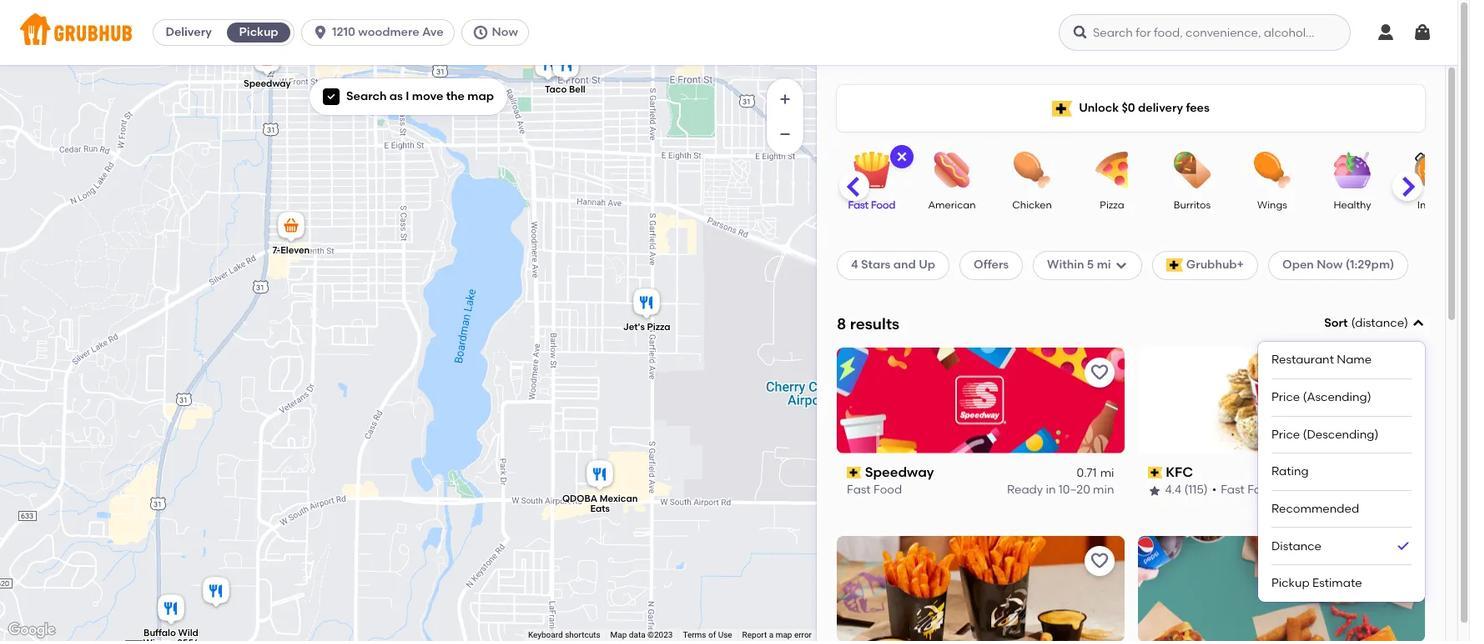 Task type: describe. For each thing, give the bounding box(es) containing it.
1 vertical spatial now
[[1317, 258, 1343, 272]]

use
[[718, 631, 732, 640]]

4.4
[[1165, 483, 1182, 498]]

estimate
[[1313, 577, 1362, 591]]

speedway for speedway taco bell
[[243, 78, 290, 89]]

delivery
[[166, 25, 212, 39]]

7 eleven image
[[274, 209, 307, 246]]

main navigation navigation
[[0, 0, 1458, 65]]

(115)
[[1184, 483, 1208, 498]]

american image
[[923, 152, 981, 189]]

ave
[[422, 25, 444, 39]]

now inside button
[[492, 25, 518, 39]]

7-
[[272, 245, 280, 256]]

data
[[629, 631, 646, 640]]

fast food image
[[843, 152, 901, 189]]

qdoba mexican eats image
[[583, 458, 616, 494]]

woodmere
[[358, 25, 419, 39]]

fast down fast food image
[[848, 199, 869, 211]]

keyboard shortcuts
[[528, 631, 600, 640]]

american
[[928, 199, 976, 211]]

within 5 mi
[[1047, 258, 1111, 272]]

price (ascending)
[[1272, 390, 1371, 405]]

save this restaurant button for 'kfc logo'
[[1385, 358, 1415, 388]]

chicken
[[1012, 199, 1052, 211]]

speedway image
[[250, 42, 283, 79]]

grubhub+
[[1186, 258, 1244, 272]]

burritos
[[1174, 199, 1211, 211]]

pickup for pickup
[[239, 25, 278, 39]]

results
[[850, 314, 900, 333]]

©2023
[[648, 631, 673, 640]]

healthy image
[[1323, 152, 1382, 189]]

kfc
[[1166, 465, 1193, 480]]

error
[[794, 631, 812, 640]]

subscription pass image
[[1148, 467, 1162, 479]]

name
[[1337, 353, 1372, 367]]

(1:29pm)
[[1346, 258, 1394, 272]]

open now (1:29pm)
[[1282, 258, 1394, 272]]

1 vertical spatial svg image
[[895, 150, 909, 164]]

delivery
[[1138, 101, 1183, 115]]

3556
[[177, 638, 199, 642]]

rating
[[1272, 465, 1309, 479]]

map region
[[0, 0, 981, 642]]

terms
[[683, 631, 706, 640]]

eats
[[590, 504, 609, 515]]

save this restaurant button for taco bell logo
[[1084, 546, 1114, 576]]

search as i move the map
[[346, 89, 494, 103]]

taco
[[544, 84, 566, 95]]

svg image inside field
[[1412, 317, 1425, 331]]

delivery button
[[154, 19, 224, 46]]

svg image inside now button
[[472, 24, 489, 41]]

now button
[[461, 19, 536, 46]]

plus icon image
[[777, 91, 794, 108]]

$0
[[1122, 101, 1135, 115]]

0 vertical spatial pizza
[[1100, 199, 1124, 211]]

terms of use link
[[683, 631, 732, 640]]

sort
[[1324, 316, 1348, 330]]

buffalo
[[143, 628, 175, 638]]

keyboard shortcuts button
[[528, 630, 600, 642]]

star icon image
[[1148, 484, 1161, 498]]

8 results
[[837, 314, 900, 333]]

auntie anne's image
[[199, 574, 232, 611]]

keyboard
[[528, 631, 563, 640]]

1210 woodmere ave
[[332, 25, 444, 39]]

ready in 10–20 min for 'kfc logo'
[[1308, 483, 1415, 498]]

map data ©2023
[[610, 631, 673, 640]]

8
[[837, 314, 846, 333]]

offers
[[974, 258, 1009, 272]]

the
[[446, 89, 465, 103]]

in for 'kfc logo'
[[1347, 483, 1357, 498]]

10–20 for 'kfc logo'
[[1360, 483, 1391, 498]]

wings-
[[143, 638, 174, 642]]

pickup estimate
[[1272, 577, 1362, 591]]

(
[[1351, 316, 1355, 330]]

recommended
[[1272, 502, 1359, 516]]

chicken image
[[1003, 152, 1061, 189]]

subscription pass image
[[847, 467, 862, 479]]

4
[[851, 258, 858, 272]]

indian image
[[1403, 152, 1462, 189]]

speedway taco bell
[[243, 78, 585, 95]]

fast right the •
[[1221, 483, 1245, 498]]

1 horizontal spatial map
[[776, 631, 792, 640]]

restaurant name
[[1272, 353, 1372, 367]]

qdoba
[[562, 494, 597, 505]]

jet's
[[623, 321, 644, 332]]

and
[[893, 258, 916, 272]]

distance
[[1272, 539, 1322, 554]]

0 vertical spatial mi
[[1097, 258, 1111, 272]]

4 stars and up
[[851, 258, 935, 272]]

stars
[[861, 258, 891, 272]]

within
[[1047, 258, 1084, 272]]

price for price (ascending)
[[1272, 390, 1300, 405]]



Task type: locate. For each thing, give the bounding box(es) containing it.
map
[[610, 631, 627, 640]]

food
[[871, 199, 896, 211], [874, 483, 902, 498], [1248, 483, 1276, 498]]

pickup down distance
[[1272, 577, 1310, 591]]

now right the ave
[[492, 25, 518, 39]]

taco bell logo image
[[837, 536, 1124, 642]]

eleven
[[280, 245, 309, 256]]

jet's pizza
[[623, 321, 670, 332]]

1 vertical spatial price
[[1272, 428, 1300, 442]]

1 horizontal spatial pizza
[[1100, 199, 1124, 211]]

0.71
[[1077, 466, 1097, 481]]

1 horizontal spatial pickup
[[1272, 577, 1310, 591]]

mi
[[1097, 258, 1111, 272], [1100, 466, 1114, 481]]

grubhub plus flag logo image for grubhub+
[[1166, 259, 1183, 272]]

fast food down fast food image
[[848, 199, 896, 211]]

min down 0.71 mi on the right bottom of the page
[[1093, 483, 1114, 498]]

fast food
[[848, 199, 896, 211], [847, 483, 902, 498]]

0.71 mi
[[1077, 466, 1114, 481]]

wings
[[1258, 199, 1287, 211]]

speedway right subscription pass image
[[865, 465, 934, 480]]

1 horizontal spatial svg image
[[1072, 24, 1089, 41]]

report
[[742, 631, 767, 640]]

move
[[412, 89, 443, 103]]

speedway
[[243, 78, 290, 89], [865, 465, 934, 480]]

svg image inside the 1210 woodmere ave button
[[312, 24, 329, 41]]

save this restaurant button for 7-eleven logo at the bottom
[[1385, 546, 1415, 576]]

grubhub plus flag logo image left unlock
[[1052, 101, 1072, 116]]

fast down subscription pass image
[[847, 483, 871, 498]]

0 horizontal spatial ready in 10–20 min
[[1007, 483, 1114, 498]]

ready
[[1007, 483, 1043, 498], [1308, 483, 1344, 498]]

0 horizontal spatial grubhub plus flag logo image
[[1052, 101, 1072, 116]]

2 in from the left
[[1347, 483, 1357, 498]]

speedway logo image
[[837, 348, 1124, 454]]

1 horizontal spatial min
[[1394, 483, 1415, 498]]

open
[[1282, 258, 1314, 272]]

1 in from the left
[[1046, 483, 1056, 498]]

0 vertical spatial map
[[468, 89, 494, 103]]

2 ready in 10–20 min from the left
[[1308, 483, 1415, 498]]

ready in 10–20 min up recommended
[[1308, 483, 1415, 498]]

grubhub plus flag logo image for unlock $0 delivery fees
[[1052, 101, 1072, 116]]

pizza inside map region
[[647, 321, 670, 332]]

of
[[708, 631, 716, 640]]

)
[[1404, 316, 1408, 330]]

0 horizontal spatial pickup
[[239, 25, 278, 39]]

save this restaurant image for speedway logo
[[1089, 363, 1109, 383]]

ready in 10–20 min down "0.71"
[[1007, 483, 1114, 498]]

svg image inside main navigation navigation
[[1072, 24, 1089, 41]]

indian
[[1417, 199, 1448, 211]]

distance option
[[1272, 528, 1412, 566]]

min
[[1093, 483, 1114, 498], [1394, 483, 1415, 498]]

1 vertical spatial pizza
[[647, 321, 670, 332]]

1 horizontal spatial grubhub plus flag logo image
[[1166, 259, 1183, 272]]

1 vertical spatial pickup
[[1272, 577, 1310, 591]]

list box
[[1272, 342, 1412, 602]]

Search for food, convenience, alcohol... search field
[[1059, 14, 1351, 51]]

svg image right )
[[1412, 317, 1425, 331]]

buffalo wild wings- 3556
[[143, 628, 199, 642]]

1 vertical spatial mi
[[1100, 466, 1114, 481]]

1 vertical spatial map
[[776, 631, 792, 640]]

(ascending)
[[1303, 390, 1371, 405]]

2 min from the left
[[1394, 483, 1415, 498]]

0 horizontal spatial min
[[1093, 483, 1114, 498]]

0 vertical spatial now
[[492, 25, 518, 39]]

price down restaurant
[[1272, 390, 1300, 405]]

fast
[[848, 199, 869, 211], [847, 483, 871, 498], [1221, 483, 1245, 498]]

svg image
[[1376, 23, 1396, 43], [1413, 23, 1433, 43], [312, 24, 329, 41], [472, 24, 489, 41], [326, 92, 336, 102], [1114, 259, 1128, 272]]

0 horizontal spatial map
[[468, 89, 494, 103]]

kfc logo image
[[1138, 348, 1425, 454]]

restaurant
[[1272, 353, 1334, 367]]

•
[[1212, 483, 1217, 498]]

up
[[919, 258, 935, 272]]

save this restaurant image
[[1089, 363, 1109, 383], [1089, 551, 1109, 571], [1390, 551, 1410, 571]]

1 vertical spatial speedway
[[865, 465, 934, 480]]

unlock
[[1079, 101, 1119, 115]]

i
[[406, 89, 409, 103]]

pizza right 'jet's'
[[647, 321, 670, 332]]

pickup inside list box
[[1272, 577, 1310, 591]]

0 vertical spatial fast food
[[848, 199, 896, 211]]

qdoba mexican eats
[[562, 494, 637, 515]]

pizza image
[[1083, 152, 1141, 189]]

search
[[346, 89, 387, 103]]

healthy
[[1334, 199, 1371, 211]]

speedway inside speedway taco bell
[[243, 78, 290, 89]]

2 horizontal spatial svg image
[[1412, 317, 1425, 331]]

check icon image
[[1395, 538, 1412, 555]]

svg image left the american image
[[895, 150, 909, 164]]

None field
[[1258, 315, 1425, 602]]

wings image
[[1243, 152, 1302, 189]]

ready for speedway logo
[[1007, 483, 1043, 498]]

save this restaurant image
[[1390, 363, 1410, 383]]

1 horizontal spatial ready
[[1308, 483, 1344, 498]]

10–20 down '(descending)' on the right bottom
[[1360, 483, 1391, 498]]

now right the open
[[1317, 258, 1343, 272]]

svg image
[[1072, 24, 1089, 41], [895, 150, 909, 164], [1412, 317, 1425, 331]]

price up rating in the bottom right of the page
[[1272, 428, 1300, 442]]

shortcuts
[[565, 631, 600, 640]]

1 price from the top
[[1272, 390, 1300, 405]]

10–20 down "0.71"
[[1059, 483, 1090, 498]]

1 horizontal spatial now
[[1317, 258, 1343, 272]]

ready for 'kfc logo'
[[1308, 483, 1344, 498]]

min for 'kfc logo'
[[1394, 483, 1415, 498]]

taco bell image
[[549, 48, 582, 85]]

0 vertical spatial grubhub plus flag logo image
[[1052, 101, 1072, 116]]

buffalo wild wings- 3556 image
[[154, 592, 187, 629]]

pickup inside button
[[239, 25, 278, 39]]

0 horizontal spatial speedway
[[243, 78, 290, 89]]

• fast food
[[1212, 483, 1276, 498]]

in for speedway logo
[[1046, 483, 1056, 498]]

0 vertical spatial speedway
[[243, 78, 290, 89]]

svg image up unlock
[[1072, 24, 1089, 41]]

4.4 (115)
[[1165, 483, 1208, 498]]

pickup up speedway icon
[[239, 25, 278, 39]]

10–20 for speedway logo
[[1059, 483, 1090, 498]]

1 horizontal spatial speedway
[[865, 465, 934, 480]]

in
[[1046, 483, 1056, 498], [1347, 483, 1357, 498]]

mi right "0.71"
[[1100, 466, 1114, 481]]

list box containing restaurant name
[[1272, 342, 1412, 602]]

burritos image
[[1163, 152, 1222, 189]]

0 vertical spatial price
[[1272, 390, 1300, 405]]

2 vertical spatial svg image
[[1412, 317, 1425, 331]]

map
[[468, 89, 494, 103], [776, 631, 792, 640]]

now
[[492, 25, 518, 39], [1317, 258, 1343, 272]]

5
[[1087, 258, 1094, 272]]

1 vertical spatial grubhub plus flag logo image
[[1166, 259, 1183, 272]]

save this restaurant image for 7-eleven logo at the bottom
[[1390, 551, 1410, 571]]

0 horizontal spatial now
[[492, 25, 518, 39]]

(descending)
[[1303, 428, 1379, 442]]

1 ready from the left
[[1007, 483, 1043, 498]]

grubhub plus flag logo image left the grubhub+
[[1166, 259, 1183, 272]]

google image
[[4, 620, 59, 642]]

fees
[[1186, 101, 1210, 115]]

0 horizontal spatial ready
[[1007, 483, 1043, 498]]

kfc image
[[531, 47, 564, 84]]

minus icon image
[[777, 126, 794, 143]]

price (descending)
[[1272, 428, 1379, 442]]

jet's pizza image
[[630, 286, 663, 322]]

1 horizontal spatial 10–20
[[1360, 483, 1391, 498]]

1 min from the left
[[1093, 483, 1114, 498]]

0 horizontal spatial pizza
[[647, 321, 670, 332]]

2 10–20 from the left
[[1360, 483, 1391, 498]]

wild
[[178, 628, 198, 638]]

0 horizontal spatial 10–20
[[1059, 483, 1090, 498]]

1210 woodmere ave button
[[301, 19, 461, 46]]

1 vertical spatial fast food
[[847, 483, 902, 498]]

report a map error link
[[742, 631, 812, 640]]

sort ( distance )
[[1324, 316, 1408, 330]]

a
[[769, 631, 774, 640]]

mexican
[[599, 494, 637, 505]]

mi right 5
[[1097, 258, 1111, 272]]

save this restaurant button for speedway logo
[[1084, 358, 1114, 388]]

min for speedway logo
[[1093, 483, 1114, 498]]

min up check icon
[[1394, 483, 1415, 498]]

price for price (descending)
[[1272, 428, 1300, 442]]

1210
[[332, 25, 355, 39]]

ready in 10–20 min
[[1007, 483, 1114, 498], [1308, 483, 1415, 498]]

pickup
[[239, 25, 278, 39], [1272, 577, 1310, 591]]

1 horizontal spatial ready in 10–20 min
[[1308, 483, 1415, 498]]

grubhub plus flag logo image
[[1052, 101, 1072, 116], [1166, 259, 1183, 272]]

pickup button
[[224, 19, 294, 46]]

speedway down pickup button
[[243, 78, 290, 89]]

save this restaurant image for taco bell logo
[[1089, 551, 1109, 571]]

list box inside field
[[1272, 342, 1412, 602]]

map right the
[[468, 89, 494, 103]]

fast food down subscription pass image
[[847, 483, 902, 498]]

pickup for pickup estimate
[[1272, 577, 1310, 591]]

0 horizontal spatial in
[[1046, 483, 1056, 498]]

7-eleven
[[272, 245, 309, 256]]

map right the "a"
[[776, 631, 792, 640]]

report a map error
[[742, 631, 812, 640]]

save this restaurant button
[[1084, 358, 1114, 388], [1385, 358, 1415, 388], [1084, 546, 1114, 576], [1385, 546, 1415, 576]]

speedway for speedway
[[865, 465, 934, 480]]

bell
[[569, 84, 585, 95]]

kfc link
[[1148, 464, 1415, 483]]

7-eleven logo image
[[1138, 536, 1425, 642]]

pizza down the pizza image
[[1100, 199, 1124, 211]]

ready in 10–20 min for speedway logo
[[1007, 483, 1114, 498]]

none field containing sort
[[1258, 315, 1425, 602]]

pizza
[[1100, 199, 1124, 211], [647, 321, 670, 332]]

2 price from the top
[[1272, 428, 1300, 442]]

as
[[389, 89, 403, 103]]

1 ready in 10–20 min from the left
[[1007, 483, 1114, 498]]

10–20
[[1059, 483, 1090, 498], [1360, 483, 1391, 498]]

distance
[[1355, 316, 1404, 330]]

0 vertical spatial svg image
[[1072, 24, 1089, 41]]

1 10–20 from the left
[[1059, 483, 1090, 498]]

0 vertical spatial pickup
[[239, 25, 278, 39]]

2 ready from the left
[[1308, 483, 1344, 498]]

0 horizontal spatial svg image
[[895, 150, 909, 164]]

terms of use
[[683, 631, 732, 640]]

unlock $0 delivery fees
[[1079, 101, 1210, 115]]

1 horizontal spatial in
[[1347, 483, 1357, 498]]



Task type: vqa. For each thing, say whether or not it's contained in the screenshot.
QDOBA on the left bottom
yes



